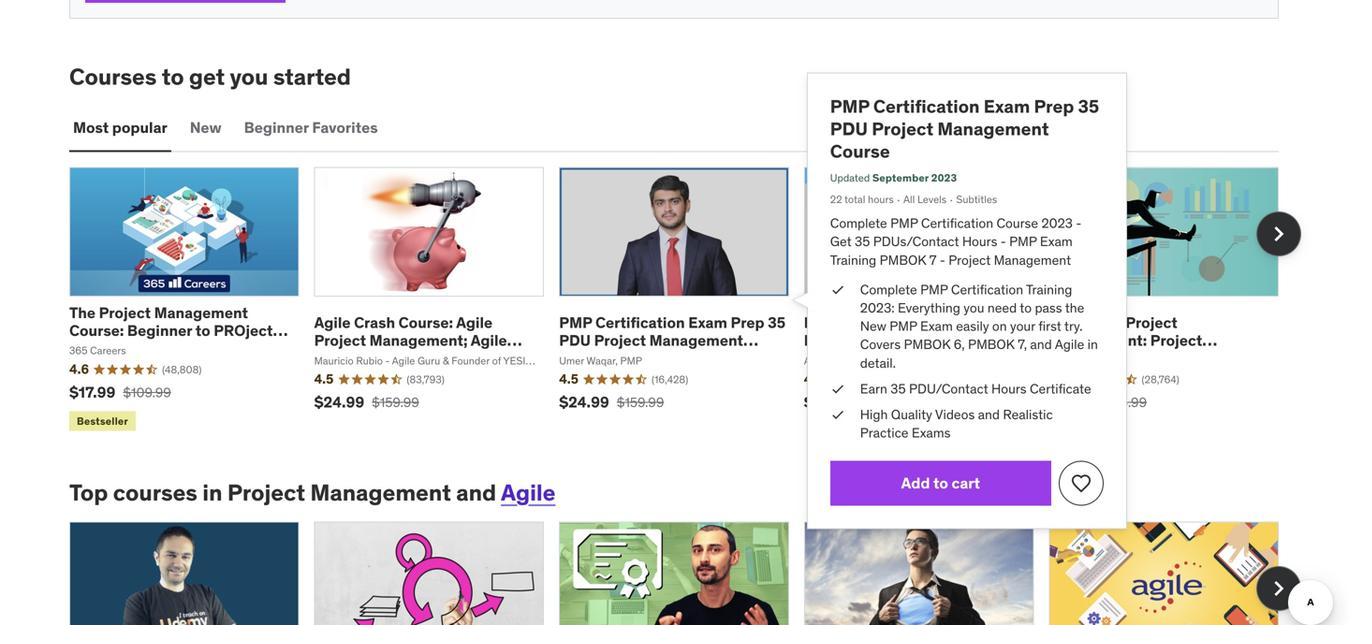 Task type: locate. For each thing, give the bounding box(es) containing it.
course inside pmp certification exam prep 35 pdu project management course updated september 2023
[[830, 140, 890, 162]]

project inside pmp certification exam prep 35 pdu project management course
[[594, 331, 646, 350]]

1 horizontal spatial new
[[860, 318, 886, 335]]

0 horizontal spatial you
[[230, 63, 268, 91]]

0 vertical spatial hours
[[962, 233, 997, 250]]

xsmall image down get
[[830, 281, 845, 299]]

0 horizontal spatial course:
[[69, 321, 124, 340]]

0 vertical spatial xsmall image
[[830, 281, 845, 299]]

beginning project management: project management level one
[[1049, 313, 1215, 368]]

carousel element
[[69, 167, 1301, 435], [69, 522, 1301, 625]]

1 vertical spatial -
[[1001, 233, 1006, 250]]

pmp up covers
[[890, 318, 917, 335]]

0 vertical spatial in
[[1088, 336, 1098, 353]]

one
[[1186, 349, 1215, 368]]

1 vertical spatial xsmall image
[[830, 380, 845, 398]]

total
[[845, 193, 865, 206]]

to inside "the project management course: beginner to project manager"
[[195, 321, 210, 340]]

training
[[830, 252, 876, 268], [1026, 281, 1072, 298]]

wishlist image
[[1070, 472, 1092, 495]]

pmp certification exam prep 35 pdu project management course
[[559, 313, 786, 368]]

exam inside pmp certification exam prep 35 pdu project management course
[[688, 313, 727, 332]]

1 horizontal spatial prep
[[1034, 95, 1074, 118]]

2 next image from the top
[[1264, 574, 1294, 604]]

1 horizontal spatial you
[[964, 300, 984, 316]]

next image
[[1264, 219, 1294, 249], [1264, 574, 1294, 604]]

0 horizontal spatial pdu
[[559, 331, 591, 350]]

2023 up pass
[[1041, 215, 1073, 232]]

course down subtitles
[[997, 215, 1038, 232]]

7,
[[1018, 336, 1027, 353]]

1 vertical spatial prep
[[731, 313, 764, 332]]

management
[[937, 118, 1049, 140], [994, 252, 1071, 268], [154, 303, 248, 322], [649, 331, 743, 350], [1049, 349, 1143, 368], [310, 479, 451, 507]]

exams
[[912, 425, 951, 441]]

0 horizontal spatial pmp certification exam prep 35 pdu project management course link
[[559, 313, 786, 368]]

need
[[988, 300, 1017, 316]]

certification inside pmp certification exam prep 35 pdu project management course
[[595, 313, 685, 332]]

pmp certification exam prep 35 pdu project management course link up (16,428)
[[559, 313, 786, 368]]

0 horizontal spatial training
[[830, 252, 876, 268]]

1 horizontal spatial course
[[830, 140, 890, 162]]

you
[[230, 63, 268, 91], [964, 300, 984, 316]]

0 vertical spatial and
[[1030, 336, 1052, 353]]

carousel element containing the project management course: beginner to project manager
[[69, 167, 1301, 435]]

0 vertical spatial new
[[190, 118, 222, 137]]

levels
[[917, 193, 947, 206]]

beginning
[[1049, 313, 1122, 332]]

pdu
[[830, 118, 868, 140], [559, 331, 591, 350]]

exam
[[984, 95, 1030, 118], [1040, 233, 1073, 250], [688, 313, 727, 332], [920, 318, 953, 335]]

to left project
[[195, 321, 210, 340]]

certification up september
[[873, 95, 980, 118]]

pmp up need at the right
[[1009, 233, 1037, 250]]

0 vertical spatial -
[[1076, 215, 1082, 232]]

2 horizontal spatial course
[[997, 215, 1038, 232]]

prep for pmp certification exam prep 35 pdu project management course updated september 2023
[[1034, 95, 1074, 118]]

2023
[[931, 171, 957, 184], [1041, 215, 1073, 232]]

1 horizontal spatial pmp certification exam prep 35 pdu project management course link
[[830, 95, 1099, 162]]

pdu inside pmp certification exam prep 35 pdu project management course
[[559, 331, 591, 350]]

1 vertical spatial new
[[860, 318, 886, 335]]

- right 7
[[940, 252, 945, 268]]

pmp certification exam prep 35 pdu project management course link up subtitles
[[830, 95, 1099, 162]]

in
[[1088, 336, 1098, 353], [202, 479, 222, 507]]

1 vertical spatial complete
[[860, 281, 917, 298]]

$24.99 $159.99
[[559, 393, 664, 412]]

and right 7,
[[1030, 336, 1052, 353]]

complete pmp certification training 2023: everything you need to pass the new pmp exam easily on your first try. covers pmbok 6, pmbok 7, and agile in detail.
[[860, 281, 1098, 371]]

hours up realistic
[[991, 380, 1027, 397]]

new inside button
[[190, 118, 222, 137]]

pdu inside pmp certification exam prep 35 pdu project management course updated september 2023
[[830, 118, 868, 140]]

covers
[[860, 336, 901, 353]]

pass
[[1035, 300, 1062, 316]]

prep inside pmp certification exam prep 35 pdu project management course updated september 2023
[[1034, 95, 1074, 118]]

you up easily
[[964, 300, 984, 316]]

and down earn 35 pdu/contact hours certificate
[[978, 406, 1000, 423]]

pdu up updated
[[830, 118, 868, 140]]

pmp certification exam prep 35 pdu project management course updated september 2023
[[830, 95, 1099, 184]]

to left cart
[[933, 474, 948, 493]]

pmp up the 'umer'
[[559, 313, 592, 332]]

umer waqar, pmp
[[559, 354, 642, 367]]

in right courses
[[202, 479, 222, 507]]

(16,428)
[[652, 373, 688, 386]]

0 vertical spatial course
[[830, 140, 890, 162]]

0 vertical spatial pmp certification exam prep 35 pdu project management course link
[[830, 95, 1099, 162]]

new down the 2023:
[[860, 318, 886, 335]]

pmp certification exam prep 35 pdu project management course link for (16,428)
[[559, 313, 786, 368]]

course for pmp certification exam prep 35 pdu project management course
[[559, 349, 610, 368]]

1 xsmall image from the top
[[830, 281, 845, 299]]

35
[[1078, 95, 1099, 118], [855, 233, 870, 250], [768, 313, 786, 332], [891, 380, 906, 397]]

certification
[[873, 95, 980, 118], [921, 215, 993, 232], [951, 281, 1023, 298], [595, 313, 685, 332]]

course up updated
[[830, 140, 890, 162]]

1 vertical spatial you
[[964, 300, 984, 316]]

0 vertical spatial next image
[[1264, 219, 1294, 249]]

2 horizontal spatial and
[[1030, 336, 1052, 353]]

certification down subtitles
[[921, 215, 993, 232]]

training down get
[[830, 252, 876, 268]]

prep
[[1034, 95, 1074, 118], [731, 313, 764, 332]]

1 vertical spatial beginner
[[127, 321, 192, 340]]

certification up need at the right
[[951, 281, 1023, 298]]

complete inside complete pmp certification course 2023 - get 35 pdus/contact hours - pmp exam training pmbok 7 - project management
[[830, 215, 887, 232]]

-
[[1076, 215, 1082, 232], [1001, 233, 1006, 250], [940, 252, 945, 268]]

0 horizontal spatial new
[[190, 118, 222, 137]]

beginner right 'the'
[[127, 321, 192, 340]]

top courses in project management and agile
[[69, 479, 556, 507]]

complete for complete pmp certification training 2023: everything you need to pass the new pmp exam easily on your first try. covers pmbok 6, pmbok 7, and agile in detail.
[[860, 281, 917, 298]]

new
[[190, 118, 222, 137], [860, 318, 886, 335]]

hours down subtitles
[[962, 233, 997, 250]]

2023 inside complete pmp certification course 2023 - get 35 pdus/contact hours - pmp exam training pmbok 7 - project management
[[1041, 215, 1073, 232]]

0 horizontal spatial beginner
[[127, 321, 192, 340]]

1 vertical spatial hours
[[991, 380, 1027, 397]]

get
[[830, 233, 852, 250]]

0 vertical spatial training
[[830, 252, 876, 268]]

0 vertical spatial carousel element
[[69, 167, 1301, 435]]

level
[[1146, 349, 1183, 368]]

pmp
[[830, 95, 869, 118], [890, 215, 918, 232], [1009, 233, 1037, 250], [920, 281, 948, 298], [559, 313, 592, 332], [890, 318, 917, 335], [620, 354, 642, 367]]

0 vertical spatial prep
[[1034, 95, 1074, 118]]

management inside complete pmp certification course 2023 - get 35 pdus/contact hours - pmp exam training pmbok 7 - project management
[[994, 252, 1071, 268]]

0 vertical spatial beginner
[[244, 118, 309, 137]]

favorites
[[312, 118, 378, 137]]

pmp certification exam prep 35 pdu project management course link
[[830, 95, 1099, 162], [559, 313, 786, 368]]

1 horizontal spatial pdu
[[830, 118, 868, 140]]

and
[[1030, 336, 1052, 353], [978, 406, 1000, 423], [456, 479, 496, 507]]

1 vertical spatial in
[[202, 479, 222, 507]]

complete up the 2023:
[[860, 281, 917, 298]]

7
[[929, 252, 937, 268]]

complete
[[830, 215, 887, 232], [860, 281, 917, 298]]

agile link
[[501, 479, 556, 507]]

0 horizontal spatial course
[[559, 349, 610, 368]]

course inside pmp certification exam prep 35 pdu project management course
[[559, 349, 610, 368]]

0 horizontal spatial -
[[940, 252, 945, 268]]

the
[[69, 303, 96, 322]]

pdu for pmp certification exam prep 35 pdu project management course updated september 2023
[[830, 118, 868, 140]]

- up need at the right
[[1001, 233, 1006, 250]]

1 horizontal spatial -
[[1001, 233, 1006, 250]]

0 vertical spatial pdu
[[830, 118, 868, 140]]

certificate
[[1030, 380, 1091, 397]]

and left agile link
[[456, 479, 496, 507]]

2 vertical spatial course
[[559, 349, 610, 368]]

complete down 22 total hours
[[830, 215, 887, 232]]

pdu up the 'umer'
[[559, 331, 591, 350]]

complete for complete pmp certification course 2023 - get 35 pdus/contact hours - pmp exam training pmbok 7 - project management
[[830, 215, 887, 232]]

35 inside complete pmp certification course 2023 - get 35 pdus/contact hours - pmp exam training pmbok 7 - project management
[[855, 233, 870, 250]]

1 vertical spatial course
[[997, 215, 1038, 232]]

1 vertical spatial 2023
[[1041, 215, 1073, 232]]

0 vertical spatial you
[[230, 63, 268, 91]]

1 horizontal spatial in
[[1088, 336, 1098, 353]]

1 horizontal spatial beginner
[[244, 118, 309, 137]]

pmbok
[[880, 252, 926, 268], [904, 336, 951, 353], [968, 336, 1015, 353]]

most popular
[[73, 118, 167, 137]]

to
[[162, 63, 184, 91], [1020, 300, 1032, 316], [195, 321, 210, 340], [933, 474, 948, 493]]

new down get
[[190, 118, 222, 137]]

xsmall image
[[830, 281, 845, 299], [830, 380, 845, 398]]

course
[[830, 140, 890, 162], [997, 215, 1038, 232], [559, 349, 610, 368]]

0 horizontal spatial and
[[456, 479, 496, 507]]

complete inside complete pmp certification training 2023: everything you need to pass the new pmp exam easily on your first try. covers pmbok 6, pmbok 7, and agile in detail.
[[860, 281, 917, 298]]

6,
[[954, 336, 965, 353]]

everything
[[898, 300, 960, 316]]

2 xsmall image from the top
[[830, 380, 845, 398]]

0 vertical spatial complete
[[830, 215, 887, 232]]

project
[[872, 118, 934, 140], [949, 252, 991, 268], [99, 303, 151, 322], [1126, 313, 1178, 332], [314, 331, 366, 350], [594, 331, 646, 350], [1150, 331, 1202, 350], [227, 479, 305, 507]]

get
[[189, 63, 225, 91]]

xsmall image
[[830, 406, 845, 424]]

most
[[73, 118, 109, 137]]

pmp certification exam prep 35 pdu project management course link for all levels
[[830, 95, 1099, 162]]

high quality videos and realistic practice exams
[[860, 406, 1053, 441]]

agile inside complete pmp certification training 2023: everything you need to pass the new pmp exam easily on your first try. covers pmbok 6, pmbok 7, and agile in detail.
[[1055, 336, 1084, 353]]

agile crash course: agile project management; agile delivery link
[[314, 313, 522, 368]]

courses
[[113, 479, 197, 507]]

1 vertical spatial next image
[[1264, 574, 1294, 604]]

pmbok down on
[[968, 336, 1015, 353]]

in down beginning
[[1088, 336, 1098, 353]]

training up pass
[[1026, 281, 1072, 298]]

beginner inside button
[[244, 118, 309, 137]]

0 horizontal spatial 2023
[[931, 171, 957, 184]]

certification inside pmp certification exam prep 35 pdu project management course updated september 2023
[[873, 95, 980, 118]]

1 vertical spatial and
[[978, 406, 1000, 423]]

1 carousel element from the top
[[69, 167, 1301, 435]]

pdu/contact
[[909, 380, 988, 397]]

practice
[[860, 425, 909, 441]]

add to cart button
[[830, 461, 1051, 506]]

pmp up updated
[[830, 95, 869, 118]]

course: inside "the project management course: beginner to project manager"
[[69, 321, 124, 340]]

1 horizontal spatial 2023
[[1041, 215, 1073, 232]]

you right get
[[230, 63, 268, 91]]

0 vertical spatial 2023
[[931, 171, 957, 184]]

beginner favorites button
[[240, 105, 382, 150]]

management inside beginning project management: project management level one
[[1049, 349, 1143, 368]]

pmbok down pdus/contact
[[880, 252, 926, 268]]

project inside agile crash course: agile project management; agile delivery
[[314, 331, 366, 350]]

hours
[[962, 233, 997, 250], [991, 380, 1027, 397]]

1 horizontal spatial and
[[978, 406, 1000, 423]]

prep inside pmp certification exam prep 35 pdu project management course
[[731, 313, 764, 332]]

0 horizontal spatial in
[[202, 479, 222, 507]]

management inside pmp certification exam prep 35 pdu project management course
[[649, 331, 743, 350]]

1 horizontal spatial training
[[1026, 281, 1072, 298]]

1 horizontal spatial course:
[[398, 313, 453, 332]]

and inside complete pmp certification training 2023: everything you need to pass the new pmp exam easily on your first try. covers pmbok 6, pmbok 7, and agile in detail.
[[1030, 336, 1052, 353]]

pmp right "waqar,"
[[620, 354, 642, 367]]

course up 4.5
[[559, 349, 610, 368]]

to up your in the bottom of the page
[[1020, 300, 1032, 316]]

to inside button
[[933, 474, 948, 493]]

delivery
[[314, 349, 372, 368]]

project inside "the project management course: beginner to project manager"
[[99, 303, 151, 322]]

agile
[[314, 313, 351, 332], [456, 313, 493, 332], [471, 331, 507, 350], [1055, 336, 1084, 353], [501, 479, 556, 507]]

beginner down started
[[244, 118, 309, 137]]

1 vertical spatial pdu
[[559, 331, 591, 350]]

2023 inside pmp certification exam prep 35 pdu project management course updated september 2023
[[931, 171, 957, 184]]

crash
[[354, 313, 395, 332]]

1 next image from the top
[[1264, 219, 1294, 249]]

courses to get you started
[[69, 63, 351, 91]]

xsmall image for complete
[[830, 281, 845, 299]]

0 horizontal spatial prep
[[731, 313, 764, 332]]

2023 up levels
[[931, 171, 957, 184]]

most popular button
[[69, 105, 171, 150]]

1 vertical spatial training
[[1026, 281, 1072, 298]]

1 vertical spatial carousel element
[[69, 522, 1301, 625]]

certification inside complete pmp certification course 2023 - get 35 pdus/contact hours - pmp exam training pmbok 7 - project management
[[921, 215, 993, 232]]

training inside complete pmp certification training 2023: everything you need to pass the new pmp exam easily on your first try. covers pmbok 6, pmbok 7, and agile in detail.
[[1026, 281, 1072, 298]]

xsmall image for earn
[[830, 380, 845, 398]]

hours
[[868, 193, 894, 206]]

exam inside complete pmp certification training 2023: everything you need to pass the new pmp exam easily on your first try. covers pmbok 6, pmbok 7, and agile in detail.
[[920, 318, 953, 335]]

xsmall image up xsmall icon
[[830, 380, 845, 398]]

- up the
[[1076, 215, 1082, 232]]

pmp inside pmp certification exam prep 35 pdu project management course
[[559, 313, 592, 332]]

earn
[[860, 380, 887, 397]]

1 vertical spatial pmp certification exam prep 35 pdu project management course link
[[559, 313, 786, 368]]

certification up "waqar,"
[[595, 313, 685, 332]]

2 vertical spatial and
[[456, 479, 496, 507]]



Task type: vqa. For each thing, say whether or not it's contained in the screenshot.
left PMP Certification Exam Prep 35 PDU Project Management Course link
yes



Task type: describe. For each thing, give the bounding box(es) containing it.
in inside complete pmp certification training 2023: everything you need to pass the new pmp exam easily on your first try. covers pmbok 6, pmbok 7, and agile in detail.
[[1088, 336, 1098, 353]]

realistic
[[1003, 406, 1053, 423]]

course inside complete pmp certification course 2023 - get 35 pdus/contact hours - pmp exam training pmbok 7 - project management
[[997, 215, 1038, 232]]

new inside complete pmp certification training 2023: everything you need to pass the new pmp exam easily on your first try. covers pmbok 6, pmbok 7, and agile in detail.
[[860, 318, 886, 335]]

the project management course: beginner to project manager link
[[69, 303, 288, 358]]

hours inside complete pmp certification course 2023 - get 35 pdus/contact hours - pmp exam training pmbok 7 - project management
[[962, 233, 997, 250]]

all levels
[[903, 193, 947, 206]]

2 vertical spatial -
[[940, 252, 945, 268]]

prep for pmp certification exam prep 35 pdu project management course
[[731, 313, 764, 332]]

new button
[[186, 105, 225, 150]]

your
[[1010, 318, 1035, 335]]

$24.99
[[559, 393, 609, 412]]

beginner favorites
[[244, 118, 378, 137]]

and inside high quality videos and realistic practice exams
[[978, 406, 1000, 423]]

project
[[214, 321, 273, 340]]

pmbok left 6,
[[904, 336, 951, 353]]

2 horizontal spatial -
[[1076, 215, 1082, 232]]

35 inside pmp certification exam prep 35 pdu project management course updated september 2023
[[1078, 95, 1099, 118]]

september
[[872, 171, 929, 184]]

waqar,
[[586, 354, 618, 367]]

16428 reviews element
[[652, 373, 688, 387]]

project inside pmp certification exam prep 35 pdu project management course updated september 2023
[[872, 118, 934, 140]]

detail.
[[860, 355, 896, 371]]

2023:
[[860, 300, 895, 316]]

pdu for pmp certification exam prep 35 pdu project management course
[[559, 331, 591, 350]]

4.5
[[559, 371, 579, 388]]

exam inside complete pmp certification course 2023 - get 35 pdus/contact hours - pmp exam training pmbok 7 - project management
[[1040, 233, 1073, 250]]

to left get
[[162, 63, 184, 91]]

try.
[[1064, 318, 1083, 335]]

project inside complete pmp certification course 2023 - get 35 pdus/contact hours - pmp exam training pmbok 7 - project management
[[949, 252, 991, 268]]

easily
[[956, 318, 989, 335]]

management:
[[1049, 331, 1147, 350]]

22
[[830, 193, 842, 206]]

2 carousel element from the top
[[69, 522, 1301, 625]]

pmp inside pmp certification exam prep 35 pdu project management course updated september 2023
[[830, 95, 869, 118]]

exam inside pmp certification exam prep 35 pdu project management course updated september 2023
[[984, 95, 1030, 118]]

popular
[[112, 118, 167, 137]]

pmp up everything
[[920, 281, 948, 298]]

the project management course: beginner to project manager
[[69, 303, 273, 358]]

all
[[903, 193, 915, 206]]

add
[[901, 474, 930, 493]]

manager
[[69, 339, 132, 358]]

pdus/contact
[[873, 233, 959, 250]]

earn 35 pdu/contact hours certificate
[[860, 380, 1091, 397]]

pmbok inside complete pmp certification course 2023 - get 35 pdus/contact hours - pmp exam training pmbok 7 - project management
[[880, 252, 926, 268]]

pmp up pdus/contact
[[890, 215, 918, 232]]

high
[[860, 406, 888, 423]]

to inside complete pmp certification training 2023: everything you need to pass the new pmp exam easily on your first try. covers pmbok 6, pmbok 7, and agile in detail.
[[1020, 300, 1032, 316]]

videos
[[935, 406, 975, 423]]

management inside pmp certification exam prep 35 pdu project management course updated september 2023
[[937, 118, 1049, 140]]

$159.99
[[617, 394, 664, 411]]

beginner inside "the project management course: beginner to project manager"
[[127, 321, 192, 340]]

management;
[[369, 331, 468, 350]]

you inside complete pmp certification training 2023: everything you need to pass the new pmp exam easily on your first try. covers pmbok 6, pmbok 7, and agile in detail.
[[964, 300, 984, 316]]

quality
[[891, 406, 932, 423]]

management inside "the project management course: beginner to project manager"
[[154, 303, 248, 322]]

top
[[69, 479, 108, 507]]

courses
[[69, 63, 157, 91]]

22 total hours
[[830, 193, 894, 206]]

course: inside agile crash course: agile project management; agile delivery
[[398, 313, 453, 332]]

subtitles
[[956, 193, 997, 206]]

first
[[1038, 318, 1061, 335]]

agile crash course: agile project management; agile delivery
[[314, 313, 507, 368]]

training inside complete pmp certification course 2023 - get 35 pdus/contact hours - pmp exam training pmbok 7 - project management
[[830, 252, 876, 268]]

cart
[[952, 474, 980, 493]]

add to cart
[[901, 474, 980, 493]]

updated
[[830, 171, 870, 184]]

on
[[992, 318, 1007, 335]]

umer
[[559, 354, 584, 367]]

beginning project management: project management level one link
[[1049, 313, 1217, 368]]

started
[[273, 63, 351, 91]]

35 inside pmp certification exam prep 35 pdu project management course
[[768, 313, 786, 332]]

complete pmp certification course 2023 - get 35 pdus/contact hours - pmp exam training pmbok 7 - project management
[[830, 215, 1082, 268]]

the
[[1065, 300, 1084, 316]]

certification inside complete pmp certification training 2023: everything you need to pass the new pmp exam easily on your first try. covers pmbok 6, pmbok 7, and agile in detail.
[[951, 281, 1023, 298]]

course for pmp certification exam prep 35 pdu project management course updated september 2023
[[830, 140, 890, 162]]



